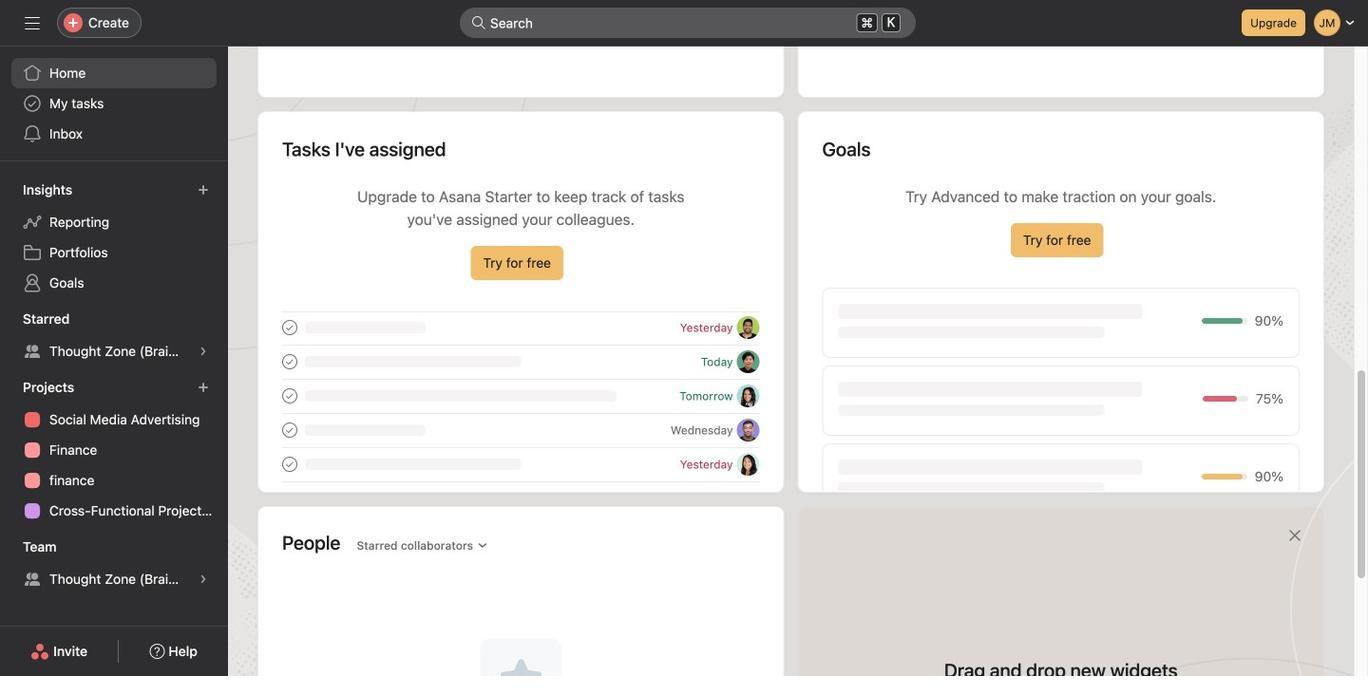 Task type: locate. For each thing, give the bounding box(es) containing it.
Search tasks, projects, and more text field
[[460, 8, 916, 38]]

1 see details, thought zone (brainstorm space) image from the top
[[198, 346, 209, 357]]

see details, thought zone (brainstorm space) image
[[198, 346, 209, 357], [198, 574, 209, 586]]

see details, thought zone (brainstorm space) image inside teams element
[[198, 574, 209, 586]]

0 vertical spatial see details, thought zone (brainstorm space) image
[[198, 346, 209, 357]]

new insights image
[[198, 184, 209, 196]]

see details, thought zone (brainstorm space) image for teams element
[[198, 574, 209, 586]]

None field
[[460, 8, 916, 38]]

projects element
[[0, 371, 228, 530]]

see details, thought zone (brainstorm space) image for starred element on the left
[[198, 346, 209, 357]]

dismiss image
[[1288, 528, 1303, 544]]

teams element
[[0, 530, 228, 599]]

prominent image
[[471, 15, 487, 30]]

1 vertical spatial see details, thought zone (brainstorm space) image
[[198, 574, 209, 586]]

2 see details, thought zone (brainstorm space) image from the top
[[198, 574, 209, 586]]

see details, thought zone (brainstorm space) image inside starred element
[[198, 346, 209, 357]]



Task type: describe. For each thing, give the bounding box(es) containing it.
hide sidebar image
[[25, 15, 40, 30]]

insights element
[[0, 173, 228, 302]]

starred element
[[0, 302, 228, 371]]

global element
[[0, 47, 228, 161]]

new project or portfolio image
[[198, 382, 209, 394]]



Task type: vqa. For each thing, say whether or not it's contained in the screenshot.
trial
no



